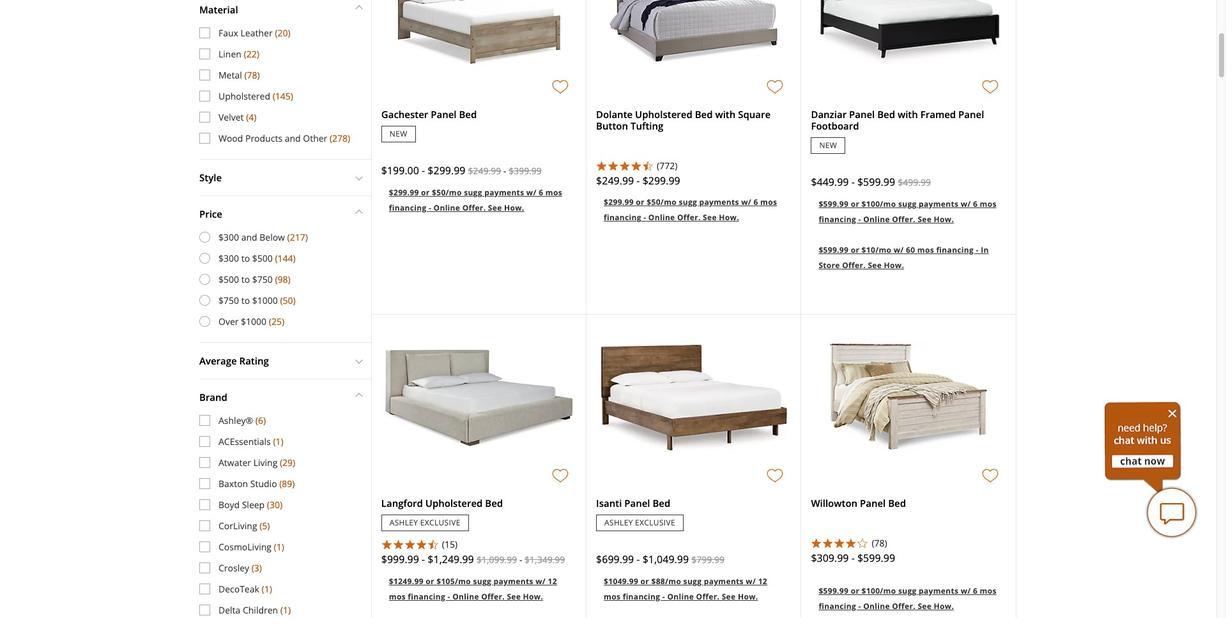Task type: locate. For each thing, give the bounding box(es) containing it.
1 horizontal spatial ashley
[[605, 518, 633, 529]]

chat bubble mobile view image
[[1147, 488, 1198, 539]]

see inside $1249.99 or $105/mo sugg payments w/ 12 mos financing - online offer. see how.
[[507, 592, 521, 603]]

ashley exclusive link down the isanti panel bed
[[596, 515, 684, 532]]

to up $750 to $1000 (50)
[[241, 273, 250, 286]]

4.4 image up $249.99 - $299.99
[[596, 160, 654, 171]]

0 horizontal spatial $299.99 or $50/mo sugg payments w/ 6 mos financing - online offer. see how. button
[[381, 176, 577, 222]]

dolante
[[596, 108, 633, 121]]

$599.99 or $10/mo w/ 60 mos financing - in store offer. see how. button
[[811, 234, 1007, 280]]

(78) link
[[872, 538, 1007, 551]]

1 vertical spatial to
[[241, 273, 250, 286]]

willowton
[[811, 497, 858, 510]]

payments inside $1049.99 or $88/mo sugg payments w/ 12 mos financing - online offer. see how.
[[704, 577, 744, 587]]

and up $300 to $500 (144) on the left top
[[241, 231, 257, 243]]

or left the $105/mo
[[426, 577, 435, 587]]

offer. inside $1249.99 or $105/mo sugg payments w/ 12 mos financing - online offer. see how.
[[481, 592, 505, 603]]

$249.99 left $399.99 at the top left of the page
[[468, 165, 501, 177]]

$599.99 up store
[[819, 245, 849, 256]]

1 $599.99 or $100/mo sugg payments w/ 6 mos financing - online offer. see how. from the top
[[819, 199, 997, 225]]

or left the $10/mo
[[851, 245, 860, 256]]

$500 up $750 to $1000 (50)
[[219, 273, 239, 286]]

12 inside $1049.99 or $88/mo sugg payments w/ 12 mos financing - online offer. see how.
[[759, 577, 768, 587]]

0 horizontal spatial ashley
[[390, 518, 418, 529]]

1 horizontal spatial $500
[[252, 252, 273, 264]]

(217)
[[287, 231, 308, 243]]

sugg
[[464, 187, 483, 198], [679, 197, 697, 208], [899, 199, 917, 210], [473, 577, 492, 587], [684, 577, 702, 587], [899, 586, 917, 597]]

(1) right the 'cosmoliving'
[[274, 541, 284, 553]]

$599.99 or $100/mo sugg payments w/ 6 mos financing - online offer. see how. down $499.99
[[819, 199, 997, 225]]

financing
[[389, 203, 427, 214], [604, 212, 642, 223], [819, 214, 857, 225], [937, 245, 974, 256], [408, 592, 446, 603], [623, 592, 661, 603], [819, 602, 857, 612]]

$100/mo down $449.99 - $599.99 $499.99
[[862, 199, 897, 210]]

with inside danziar panel bed with framed panel footboard
[[898, 108, 918, 121]]

or for $199.00 - $299.99
[[421, 187, 430, 198]]

panel right "isanti" on the bottom
[[625, 497, 650, 510]]

$199.00 - $299.99 $249.99 - $399.99
[[381, 164, 542, 178]]

corliving (5)
[[219, 520, 270, 532]]

upholstered
[[219, 90, 270, 102], [635, 108, 693, 121], [426, 497, 483, 510]]

(50)
[[280, 295, 296, 307]]

$299.99 down the $199.00
[[389, 187, 419, 198]]

langford
[[381, 497, 423, 510]]

6 for $309.99 - $599.99
[[974, 586, 978, 597]]

2 exclusive from the left
[[635, 518, 676, 529]]

(1) for cosmoliving (1)
[[274, 541, 284, 553]]

1 ashley exclusive link from the left
[[381, 515, 469, 532]]

exclusive down the isanti panel bed
[[635, 518, 676, 529]]

ashley
[[390, 518, 418, 529], [605, 518, 633, 529]]

0 horizontal spatial ashley exclusive
[[390, 518, 461, 529]]

0 horizontal spatial upholstered
[[219, 90, 270, 102]]

2 vertical spatial to
[[241, 295, 250, 307]]

(145)
[[273, 90, 293, 102]]

bed left the square
[[695, 108, 713, 121]]

- inside $1049.99 or $88/mo sugg payments w/ 12 mos financing - online offer. see how.
[[663, 592, 665, 603]]

acessentials
[[219, 436, 271, 448]]

upholstered (145)
[[219, 90, 293, 102]]

$100/mo
[[862, 199, 897, 210], [862, 586, 897, 597]]

bed left the framed
[[878, 108, 896, 121]]

living
[[254, 457, 278, 469]]

(78) down (22)
[[244, 69, 260, 81]]

offer. inside $1049.99 or $88/mo sugg payments w/ 12 mos financing - online offer. see how.
[[696, 592, 720, 603]]

0 vertical spatial $100/mo
[[862, 199, 897, 210]]

wood products and other (278)
[[219, 132, 350, 144]]

1 12 from the left
[[548, 577, 557, 587]]

- left in
[[976, 245, 979, 256]]

$50/mo down $199.00 - $299.99 $249.99 - $399.99
[[432, 187, 462, 198]]

to up the $500 to $750 (98)
[[241, 252, 250, 264]]

w/ inside $599.99 or $10/mo w/ 60 mos financing - in store offer. see how.
[[894, 245, 904, 256]]

(1) up (29)
[[273, 436, 284, 448]]

how. for $699.99 - $1,049.99
[[738, 592, 758, 603]]

0 vertical spatial 4.4 image
[[596, 160, 654, 171]]

bed for isanti panel bed
[[653, 497, 671, 510]]

financing left in
[[937, 245, 974, 256]]

0 horizontal spatial new link
[[381, 126, 416, 143]]

financing inside $599.99 or $10/mo w/ 60 mos financing - in store offer. see how.
[[937, 245, 974, 256]]

2 with from the left
[[898, 108, 918, 121]]

0 vertical spatial $599.99 or $100/mo sugg payments w/ 6 mos financing - online offer. see how. button
[[811, 188, 1007, 234]]

6 for $449.99 - $599.99
[[974, 199, 978, 210]]

financing down $309.99
[[819, 602, 857, 612]]

sugg for $699.99 - $1,049.99
[[684, 577, 702, 587]]

wood
[[219, 132, 243, 144]]

$500 down $300 and below (217)
[[252, 252, 273, 264]]

2 12 from the left
[[759, 577, 768, 587]]

$1249.99
[[389, 577, 424, 587]]

$299.99 down $249.99 - $299.99
[[604, 197, 634, 208]]

isanti panel bed link
[[596, 497, 671, 510]]

$100/mo down $309.99 - $599.99
[[862, 586, 897, 597]]

upholstered inside dolante upholstered bed with square button tufting
[[635, 108, 693, 121]]

1 horizontal spatial (78)
[[872, 538, 888, 550]]

0 horizontal spatial exclusive
[[420, 518, 461, 529]]

financing down $1249.99
[[408, 592, 446, 603]]

online down $309.99 - $599.99
[[864, 602, 890, 612]]

0 horizontal spatial (78)
[[244, 69, 260, 81]]

financing for $999.99 - $1,249.99
[[408, 592, 446, 603]]

gachester
[[381, 108, 429, 121]]

and left other
[[285, 132, 301, 144]]

12 for $699.99 - $1,049.99
[[759, 577, 768, 587]]

how. for $199.00 - $299.99
[[504, 203, 525, 214]]

rating
[[239, 355, 269, 367]]

1 vertical spatial $100/mo
[[862, 586, 897, 597]]

online down $199.00 - $299.99 $249.99 - $399.99
[[434, 203, 460, 214]]

bed up $199.00 - $299.99 $249.99 - $399.99
[[459, 108, 477, 121]]

0 horizontal spatial $750
[[219, 295, 239, 307]]

upholstered down metal (78)
[[219, 90, 270, 102]]

1 vertical spatial 4.4 image
[[381, 540, 439, 550]]

$299.99 down (772)
[[643, 174, 681, 188]]

online up the $10/mo
[[864, 214, 890, 225]]

$599.99 down $449.99
[[819, 199, 849, 210]]

$599.99 or $100/mo sugg payments w/ 6 mos financing - online offer. see how. down (78) link
[[819, 586, 997, 612]]

1 horizontal spatial new
[[820, 140, 837, 151]]

$750 left (98)
[[252, 273, 273, 286]]

or inside $1049.99 or $88/mo sugg payments w/ 12 mos financing - online offer. see how.
[[641, 577, 649, 587]]

3 to from the top
[[241, 295, 250, 307]]

$299.99
[[428, 164, 466, 178], [643, 174, 681, 188], [389, 187, 419, 198], [604, 197, 634, 208]]

new link down gachester
[[381, 126, 416, 143]]

willowton panel bed link
[[811, 497, 906, 510]]

ashley®
[[219, 415, 253, 427]]

payments down (78) link
[[919, 586, 959, 597]]

new link down footboard
[[811, 137, 846, 154]]

bed up the (15) link
[[485, 497, 503, 510]]

- down the 4.2 image
[[852, 552, 855, 566]]

leather
[[241, 27, 273, 39]]

(772) link
[[657, 160, 792, 173]]

1 horizontal spatial ashley exclusive link
[[596, 515, 684, 532]]

2 horizontal spatial upholstered
[[635, 108, 693, 121]]

1 horizontal spatial 12
[[759, 577, 768, 587]]

offer. for $309.99 - $599.99
[[893, 602, 916, 612]]

or left $88/mo
[[641, 577, 649, 587]]

4.4 image
[[596, 160, 654, 171], [381, 540, 439, 550]]

mos inside $1249.99 or $105/mo sugg payments w/ 12 mos financing - online offer. see how.
[[389, 592, 406, 603]]

$249.99 inside $199.00 - $299.99 $249.99 - $399.99
[[468, 165, 501, 177]]

financing for $449.99 - $599.99
[[819, 214, 857, 225]]

1 horizontal spatial with
[[898, 108, 918, 121]]

bed right "isanti" on the bottom
[[653, 497, 671, 510]]

1 $599.99 or $100/mo sugg payments w/ 6 mos financing - online offer. see how. button from the top
[[811, 188, 1007, 234]]

1 horizontal spatial ashley exclusive
[[605, 518, 676, 529]]

$599.99
[[858, 175, 896, 189], [819, 199, 849, 210], [819, 245, 849, 256], [858, 552, 896, 566], [819, 586, 849, 597]]

0 horizontal spatial new
[[390, 128, 408, 139]]

with for $249.99 - $299.99
[[716, 108, 736, 121]]

or down $249.99 - $299.99
[[636, 197, 645, 208]]

1 horizontal spatial exclusive
[[635, 518, 676, 529]]

- down the (15) link
[[520, 554, 522, 566]]

danziar queen panel bed, black, large image
[[812, 0, 1006, 67]]

online down $249.99 - $299.99
[[649, 212, 675, 223]]

exclusive for $1,249.99
[[420, 518, 461, 529]]

$100/mo for $309.99 - $599.99
[[862, 586, 897, 597]]

bed for gachester panel bed
[[459, 108, 477, 121]]

1 horizontal spatial $299.99 or $50/mo sugg payments w/ 6 mos financing - online offer. see how.
[[604, 197, 777, 223]]

ashley down "isanti" on the bottom
[[605, 518, 633, 529]]

0 horizontal spatial 4.4 image
[[381, 540, 439, 550]]

-
[[422, 164, 425, 178], [504, 165, 507, 177], [637, 174, 640, 188], [852, 175, 855, 189], [429, 203, 432, 214], [644, 212, 647, 223], [859, 214, 861, 225], [976, 245, 979, 256], [852, 552, 855, 566], [422, 553, 425, 567], [637, 553, 640, 567], [520, 554, 522, 566], [448, 592, 450, 603], [663, 592, 665, 603], [859, 602, 861, 612]]

financing down $449.99
[[819, 214, 857, 225]]

with left the square
[[716, 108, 736, 121]]

0 horizontal spatial $299.99 or $50/mo sugg payments w/ 6 mos financing - online offer. see how.
[[389, 187, 562, 214]]

upholstered for langford upholstered bed
[[426, 497, 483, 510]]

1 vertical spatial $599.99 or $100/mo sugg payments w/ 6 mos financing - online offer. see how. button
[[811, 575, 1007, 619]]

ashley exclusive for $1,049.99
[[605, 518, 676, 529]]

online inside $1049.99 or $88/mo sugg payments w/ 12 mos financing - online offer. see how.
[[668, 592, 694, 603]]

0 horizontal spatial ashley exclusive link
[[381, 515, 469, 532]]

or inside $1249.99 or $105/mo sugg payments w/ 12 mos financing - online offer. see how.
[[426, 577, 435, 587]]

(1) up children
[[262, 583, 272, 596]]

panel right gachester
[[431, 108, 457, 121]]

1 $300 from the top
[[219, 231, 239, 243]]

online inside $1249.99 or $105/mo sugg payments w/ 12 mos financing - online offer. see how.
[[453, 592, 479, 603]]

upholstered up (15)
[[426, 497, 483, 510]]

new for $449.99 - $599.99
[[820, 140, 837, 151]]

(1) for acessentials (1)
[[273, 436, 284, 448]]

2 $300 from the top
[[219, 252, 239, 264]]

or down $309.99 - $599.99
[[851, 586, 860, 597]]

ashley exclusive link down langford upholstered bed
[[381, 515, 469, 532]]

12 inside $1249.99 or $105/mo sugg payments w/ 12 mos financing - online offer. see how.
[[548, 577, 557, 587]]

$199.00
[[381, 164, 419, 178]]

sugg down $499.99
[[899, 199, 917, 210]]

1 ashley from the left
[[390, 518, 418, 529]]

ashley for $699.99
[[605, 518, 633, 529]]

2 $100/mo from the top
[[862, 586, 897, 597]]

$750 up over
[[219, 295, 239, 307]]

1 vertical spatial $750
[[219, 295, 239, 307]]

sugg inside $1049.99 or $88/mo sugg payments w/ 12 mos financing - online offer. see how.
[[684, 577, 702, 587]]

1 horizontal spatial upholstered
[[426, 497, 483, 510]]

with left the framed
[[898, 108, 918, 121]]

gachester queen panel bed, tan, large image
[[395, 0, 563, 67]]

ashley down langford
[[390, 518, 418, 529]]

ashley® (6)
[[219, 415, 266, 427]]

2 ashley exclusive link from the left
[[596, 515, 684, 532]]

1 vertical spatial $1000
[[241, 316, 267, 328]]

bed up (78) link
[[889, 497, 906, 510]]

1 with from the left
[[716, 108, 736, 121]]

acessentials (1)
[[219, 436, 284, 448]]

$1000 down $750 to $1000 (50)
[[241, 316, 267, 328]]

$699.99 - $1,049.99 $799.99
[[596, 553, 725, 567]]

$500
[[252, 252, 273, 264], [219, 273, 239, 286]]

or down $199.00 - $299.99 $249.99 - $399.99
[[421, 187, 430, 198]]

panel for danziar panel bed with framed panel footboard
[[850, 108, 875, 121]]

ashley exclusive down the isanti panel bed
[[605, 518, 676, 529]]

online for $449.99 - $599.99
[[864, 214, 890, 225]]

$300 up the $500 to $750 (98)
[[219, 252, 239, 264]]

1 horizontal spatial new link
[[811, 137, 846, 154]]

mos inside $1049.99 or $88/mo sugg payments w/ 12 mos financing - online offer. see how.
[[604, 592, 621, 603]]

$249.99 down button
[[596, 174, 634, 188]]

w/ inside $1049.99 or $88/mo sugg payments w/ 12 mos financing - online offer. see how.
[[746, 577, 756, 587]]

1 horizontal spatial $750
[[252, 273, 273, 286]]

how. inside $1249.99 or $105/mo sugg payments w/ 12 mos financing - online offer. see how.
[[523, 592, 543, 603]]

payments for $449.99 - $599.99
[[919, 199, 959, 210]]

0 vertical spatial $599.99 or $100/mo sugg payments w/ 6 mos financing - online offer. see how.
[[819, 199, 997, 225]]

payments down $1,099.99
[[494, 577, 534, 587]]

1 vertical spatial $300
[[219, 252, 239, 264]]

4.4 image for (15)
[[381, 540, 439, 550]]

dolante queen upholstered bed, beige, large image
[[607, 0, 781, 67]]

0 horizontal spatial $249.99
[[468, 165, 501, 177]]

2 $599.99 or $100/mo sugg payments w/ 6 mos financing - online offer. see how. button from the top
[[811, 575, 1007, 619]]

1 horizontal spatial and
[[285, 132, 301, 144]]

financing down $1049.99
[[623, 592, 661, 603]]

1 vertical spatial $500
[[219, 273, 239, 286]]

how.
[[504, 203, 525, 214], [719, 212, 740, 223], [934, 214, 954, 225], [884, 260, 905, 271], [523, 592, 543, 603], [738, 592, 758, 603], [934, 602, 954, 612]]

$10/mo
[[862, 245, 892, 256]]

(89)
[[279, 478, 295, 490]]

$300 down price
[[219, 231, 239, 243]]

financing for $199.00 - $299.99
[[389, 203, 427, 214]]

offer. for $699.99 - $1,049.99
[[696, 592, 720, 603]]

(6)
[[256, 415, 266, 427]]

- left $399.99 at the top left of the page
[[504, 165, 507, 177]]

new down gachester
[[390, 128, 408, 139]]

$299.99 or $50/mo sugg payments w/ 6 mos financing - online offer. see how. down (772)
[[604, 197, 777, 223]]

velvet (4)
[[219, 111, 257, 123]]

2 $599.99 or $100/mo sugg payments w/ 6 mos financing - online offer. see how. from the top
[[819, 586, 997, 612]]

- inside $999.99 - $1,249.99 $1,099.99 - $1,349.99
[[520, 554, 522, 566]]

- inside $199.00 - $299.99 $249.99 - $399.99
[[504, 165, 507, 177]]

$799.99
[[692, 554, 725, 566]]

6
[[539, 187, 544, 198], [754, 197, 759, 208], [974, 199, 978, 210], [974, 586, 978, 597]]

ashley exclusive for $1,249.99
[[390, 518, 461, 529]]

or down $449.99 - $599.99 $499.99
[[851, 199, 860, 210]]

online
[[434, 203, 460, 214], [649, 212, 675, 223], [864, 214, 890, 225], [453, 592, 479, 603], [668, 592, 694, 603], [864, 602, 890, 612]]

(3)
[[252, 562, 262, 575]]

new down footboard
[[820, 140, 837, 151]]

panel
[[431, 108, 457, 121], [850, 108, 875, 121], [959, 108, 985, 121], [625, 497, 650, 510], [860, 497, 886, 510]]

w/ for $199.00 - $299.99
[[527, 187, 537, 198]]

0 vertical spatial and
[[285, 132, 301, 144]]

online down the $105/mo
[[453, 592, 479, 603]]

0 vertical spatial to
[[241, 252, 250, 264]]

0 horizontal spatial 12
[[548, 577, 557, 587]]

$399.99
[[509, 165, 542, 177]]

sugg for $199.00 - $299.99
[[464, 187, 483, 198]]

$299.99 or $50/mo sugg payments w/ 6 mos financing - online offer. see how. down $199.00 - $299.99 $249.99 - $399.99
[[389, 187, 562, 214]]

upholstered right dolante
[[635, 108, 693, 121]]

financing inside $1249.99 or $105/mo sugg payments w/ 12 mos financing - online offer. see how.
[[408, 592, 446, 603]]

$300 for $300 and below (217)
[[219, 231, 239, 243]]

1 vertical spatial new
[[820, 140, 837, 151]]

ashley exclusive link for $1,049.99
[[596, 515, 684, 532]]

new link
[[381, 126, 416, 143], [811, 137, 846, 154]]

1 vertical spatial $599.99 or $100/mo sugg payments w/ 6 mos financing - online offer. see how.
[[819, 586, 997, 612]]

w/ for $309.99 - $599.99
[[961, 586, 971, 597]]

0 horizontal spatial with
[[716, 108, 736, 121]]

bed inside dolante upholstered bed with square button tufting
[[695, 108, 713, 121]]

see for $309.99 - $599.99
[[918, 602, 932, 612]]

bed
[[459, 108, 477, 121], [695, 108, 713, 121], [878, 108, 896, 121], [485, 497, 503, 510], [653, 497, 671, 510], [889, 497, 906, 510]]

- right the $699.99
[[637, 553, 640, 567]]

financing for $309.99 - $599.99
[[819, 602, 857, 612]]

0 vertical spatial $300
[[219, 231, 239, 243]]

sugg down (78) link
[[899, 586, 917, 597]]

new
[[390, 128, 408, 139], [820, 140, 837, 151]]

and
[[285, 132, 301, 144], [241, 231, 257, 243]]

0 horizontal spatial $50/mo
[[432, 187, 462, 198]]

bed for danziar panel bed with framed panel footboard
[[878, 108, 896, 121]]

mos inside $599.99 or $10/mo w/ 60 mos financing - in store offer. see how.
[[918, 245, 935, 256]]

w/ for $699.99 - $1,049.99
[[746, 577, 756, 587]]

1 $100/mo from the top
[[862, 199, 897, 210]]

$309.99
[[811, 552, 849, 566]]

0 vertical spatial (78)
[[244, 69, 260, 81]]

$249.99 - $299.99
[[596, 174, 681, 188]]

2 ashley from the left
[[605, 518, 633, 529]]

bed inside danziar panel bed with framed panel footboard
[[878, 108, 896, 121]]

financing down the $199.00
[[389, 203, 427, 214]]

1 exclusive from the left
[[420, 518, 461, 529]]

w/
[[527, 187, 537, 198], [742, 197, 752, 208], [961, 199, 971, 210], [894, 245, 904, 256], [536, 577, 546, 587], [746, 577, 756, 587], [961, 586, 971, 597]]

$1000
[[252, 295, 278, 307], [241, 316, 267, 328]]

(1) for decoteak (1)
[[262, 583, 272, 596]]

to for $750
[[241, 295, 250, 307]]

2 ashley exclusive from the left
[[605, 518, 676, 529]]

$50/mo down $249.99 - $299.99
[[647, 197, 677, 208]]

sugg inside $1249.99 or $105/mo sugg payments w/ 12 mos financing - online offer. see how.
[[473, 577, 492, 587]]

(1) right children
[[281, 605, 291, 617]]

mos
[[546, 187, 562, 198], [761, 197, 777, 208], [980, 199, 997, 210], [918, 245, 935, 256], [980, 586, 997, 597], [389, 592, 406, 603], [604, 592, 621, 603]]

2 to from the top
[[241, 273, 250, 286]]

- inside $599.99 or $10/mo w/ 60 mos financing - in store offer. see how.
[[976, 245, 979, 256]]

1 to from the top
[[241, 252, 250, 264]]

isanti queen panel bed, light brown, large image
[[596, 342, 792, 456]]

w/ inside $1249.99 or $105/mo sugg payments w/ 12 mos financing - online offer. see how.
[[536, 577, 546, 587]]

2 vertical spatial upholstered
[[426, 497, 483, 510]]

1 vertical spatial upholstered
[[635, 108, 693, 121]]

- down the $105/mo
[[448, 592, 450, 603]]

see for $999.99 - $1,249.99
[[507, 592, 521, 603]]

see inside $1049.99 or $88/mo sugg payments w/ 12 mos financing - online offer. see how.
[[722, 592, 736, 603]]

exclusive down langford upholstered bed
[[420, 518, 461, 529]]

$599.99 or $100/mo sugg payments w/ 6 mos financing - online offer. see how. button down (78) link
[[811, 575, 1007, 619]]

$599.99 or $100/mo sugg payments w/ 6 mos financing - online offer. see how. for $309.99 - $599.99
[[819, 586, 997, 612]]

(98)
[[275, 273, 291, 286]]

over
[[219, 316, 239, 328]]

with inside dolante upholstered bed with square button tufting
[[716, 108, 736, 121]]

how. inside $1049.99 or $88/mo sugg payments w/ 12 mos financing - online offer. see how.
[[738, 592, 758, 603]]

online for $309.99 - $599.99
[[864, 602, 890, 612]]

1 horizontal spatial 4.4 image
[[596, 160, 654, 171]]

sugg down $199.00 - $299.99 $249.99 - $399.99
[[464, 187, 483, 198]]

linen (22)
[[219, 48, 259, 60]]

average rating
[[199, 355, 269, 367]]

payments inside $1249.99 or $105/mo sugg payments w/ 12 mos financing - online offer. see how.
[[494, 577, 534, 587]]

$299.99 or $50/mo sugg payments w/ 6 mos financing - online offer. see how.
[[389, 187, 562, 214], [604, 197, 777, 223]]

0 vertical spatial new
[[390, 128, 408, 139]]

panel right danziar
[[850, 108, 875, 121]]

$1049.99 or $88/mo sugg payments w/ 12 mos financing - online offer. see how. button
[[596, 566, 792, 612]]

(78) up $309.99 - $599.99
[[872, 538, 888, 550]]

or for $309.99 - $599.99
[[851, 586, 860, 597]]

metal (78)
[[219, 69, 260, 81]]

(1)
[[273, 436, 284, 448], [274, 541, 284, 553], [262, 583, 272, 596], [281, 605, 291, 617]]

1 horizontal spatial $50/mo
[[647, 197, 677, 208]]

see for $699.99 - $1,049.99
[[722, 592, 736, 603]]

1 horizontal spatial $249.99
[[596, 174, 634, 188]]

payments down $799.99
[[704, 577, 744, 587]]

financing inside $1049.99 or $88/mo sugg payments w/ 12 mos financing - online offer. see how.
[[623, 592, 661, 603]]

1 ashley exclusive from the left
[[390, 518, 461, 529]]

- down $88/mo
[[663, 592, 665, 603]]

or
[[421, 187, 430, 198], [636, 197, 645, 208], [851, 199, 860, 210], [851, 245, 860, 256], [426, 577, 435, 587], [641, 577, 649, 587], [851, 586, 860, 597]]

$750
[[252, 273, 273, 286], [219, 295, 239, 307]]

to up over $1000 (25)
[[241, 295, 250, 307]]

(22)
[[244, 48, 259, 60]]

mos for $199.00 - $299.99
[[546, 187, 562, 198]]

4.4 image up the '$999.99'
[[381, 540, 439, 550]]

$599.99 or $100/mo sugg payments w/ 6 mos financing - online offer. see how. for $449.99 - $599.99
[[819, 199, 997, 225]]

1 vertical spatial and
[[241, 231, 257, 243]]

sugg for $999.99 - $1,249.99
[[473, 577, 492, 587]]

$299.99 or $50/mo sugg payments w/ 6 mos financing - online offer. see how. button
[[381, 176, 577, 222], [596, 186, 792, 232]]



Task type: vqa. For each thing, say whether or not it's contained in the screenshot.
list view icon
no



Task type: describe. For each thing, give the bounding box(es) containing it.
sugg for $309.99 - $599.99
[[899, 586, 917, 597]]

4.2 image
[[811, 538, 869, 548]]

tufting
[[631, 120, 664, 132]]

financing down $249.99 - $299.99
[[604, 212, 642, 223]]

mos for $699.99 - $1,049.99
[[604, 592, 621, 603]]

corliving
[[219, 520, 257, 532]]

how. for $999.99 - $1,249.99
[[523, 592, 543, 603]]

(4)
[[246, 111, 257, 123]]

atwater living (29)
[[219, 457, 295, 469]]

decoteak (1)
[[219, 583, 272, 596]]

or inside $599.99 or $10/mo w/ 60 mos financing - in store offer. see how.
[[851, 245, 860, 256]]

langford queen upholstered bed, light grayish brown, large image
[[381, 347, 577, 451]]

offer. inside $599.99 or $10/mo w/ 60 mos financing - in store offer. see how.
[[843, 260, 866, 271]]

dialogue message for liveperson image
[[1105, 402, 1182, 494]]

brand
[[199, 391, 228, 404]]

$999.99 - $1,249.99 $1,099.99 - $1,349.99
[[381, 553, 565, 567]]

mos for $449.99 - $599.99
[[980, 199, 997, 210]]

velvet
[[219, 111, 244, 123]]

offer. for $449.99 - $599.99
[[893, 214, 916, 225]]

$1,249.99
[[428, 553, 474, 567]]

crosley
[[219, 562, 249, 575]]

$750 to $1000 (50)
[[219, 295, 296, 307]]

$300 and below (217)
[[219, 231, 308, 243]]

$599.99 inside $599.99 or $10/mo w/ 60 mos financing - in store offer. see how.
[[819, 245, 849, 256]]

financing for $699.99 - $1,049.99
[[623, 592, 661, 603]]

studio
[[250, 478, 277, 490]]

$299.99 right the $199.00
[[428, 164, 466, 178]]

isanti
[[596, 497, 622, 510]]

bed for willowton panel bed
[[889, 497, 906, 510]]

- down $249.99 - $299.99
[[644, 212, 647, 223]]

(25)
[[269, 316, 284, 328]]

- down tufting
[[637, 174, 640, 188]]

ashley exclusive link for $1,249.99
[[381, 515, 469, 532]]

panel for gachester panel bed
[[431, 108, 457, 121]]

mos for $999.99 - $1,249.99
[[389, 592, 406, 603]]

$1249.99 or $105/mo sugg payments w/ 12 mos financing - online offer. see how.
[[389, 577, 557, 603]]

or for $699.99 - $1,049.99
[[641, 577, 649, 587]]

store
[[819, 260, 840, 271]]

$1,099.99
[[477, 554, 517, 566]]

with for $449.99 - $599.99
[[898, 108, 918, 121]]

decoteak
[[219, 583, 259, 596]]

footboard
[[811, 120, 860, 132]]

60
[[906, 245, 916, 256]]

$499.99
[[898, 176, 931, 189]]

in
[[981, 245, 989, 256]]

payments for $999.99 - $1,249.99
[[494, 577, 534, 587]]

panel for willowton panel bed
[[860, 497, 886, 510]]

how. inside $599.99 or $10/mo w/ 60 mos financing - in store offer. see how.
[[884, 260, 905, 271]]

or for $999.99 - $1,249.99
[[426, 577, 435, 587]]

- down $309.99 - $599.99
[[859, 602, 861, 612]]

online for $999.99 - $1,249.99
[[453, 592, 479, 603]]

baxton
[[219, 478, 248, 490]]

$309.99 - $599.99
[[811, 552, 896, 566]]

$100/mo for $449.99 - $599.99
[[862, 199, 897, 210]]

danziar panel bed with framed panel footboard
[[811, 108, 985, 132]]

$50/mo for the leftmost the "$299.99 or $50/mo sugg payments w/ 6 mos financing - online offer. see how." button
[[432, 187, 462, 198]]

- inside $1249.99 or $105/mo sugg payments w/ 12 mos financing - online offer. see how.
[[448, 592, 450, 603]]

$1049.99 or $88/mo sugg payments w/ 12 mos financing - online offer. see how.
[[604, 577, 768, 603]]

(278)
[[330, 132, 350, 144]]

(15)
[[442, 539, 458, 551]]

payments for $699.99 - $1,049.99
[[704, 577, 744, 587]]

baxton studio (89)
[[219, 478, 295, 490]]

boyd sleep (30)
[[219, 499, 283, 511]]

see for $449.99 - $599.99
[[918, 214, 932, 225]]

12 for $999.99 - $1,249.99
[[548, 577, 557, 587]]

linen
[[219, 48, 242, 60]]

price
[[199, 208, 222, 220]]

material
[[199, 3, 238, 16]]

(5)
[[260, 520, 270, 532]]

upholstered for dolante upholstered bed with square button tufting
[[635, 108, 693, 121]]

w/ for $999.99 - $1,249.99
[[536, 577, 546, 587]]

square
[[738, 108, 771, 121]]

payments down (772) link
[[700, 197, 739, 208]]

how. for $309.99 - $599.99
[[934, 602, 954, 612]]

w/ for $449.99 - $599.99
[[961, 199, 971, 210]]

children
[[243, 605, 278, 617]]

sugg for $449.99 - $599.99
[[899, 199, 917, 210]]

panel right the framed
[[959, 108, 985, 121]]

1 vertical spatial (78)
[[872, 538, 888, 550]]

$599.99 down $309.99
[[819, 586, 849, 597]]

crosley (3)
[[219, 562, 262, 575]]

(29)
[[280, 457, 295, 469]]

boyd
[[219, 499, 240, 511]]

to for $300
[[241, 252, 250, 264]]

- right the $199.00
[[422, 164, 425, 178]]

$599.99 down the 4.2 image
[[858, 552, 896, 566]]

cosmoliving (1)
[[219, 541, 284, 553]]

$599.99 left $499.99
[[858, 175, 896, 189]]

framed
[[921, 108, 956, 121]]

average
[[199, 355, 237, 367]]

$1,049.99
[[643, 553, 689, 567]]

to for $500
[[241, 273, 250, 286]]

$599.99 or $10/mo w/ 60 mos financing - in store offer. see how.
[[819, 245, 989, 271]]

0 vertical spatial upholstered
[[219, 90, 270, 102]]

$50/mo for rightmost the "$299.99 or $50/mo sugg payments w/ 6 mos financing - online offer. see how." button
[[647, 197, 677, 208]]

new link for $199.00 - $299.99
[[381, 126, 416, 143]]

(15) link
[[442, 539, 577, 552]]

danziar
[[811, 108, 847, 121]]

langford upholstered bed link
[[381, 497, 503, 510]]

other
[[303, 132, 327, 144]]

- right the '$999.99'
[[422, 553, 425, 567]]

$300 to $500 (144)
[[219, 252, 296, 264]]

$1,349.99
[[525, 554, 565, 566]]

cosmoliving
[[219, 541, 272, 553]]

dolante upholstered bed with square button tufting link
[[596, 108, 771, 132]]

willowton queen panel bed, whitewash, large image
[[824, 342, 994, 457]]

offer. for $999.99 - $1,249.99
[[481, 592, 505, 603]]

button
[[596, 120, 628, 132]]

ashley for $999.99
[[390, 518, 418, 529]]

0 horizontal spatial and
[[241, 231, 257, 243]]

danziar panel bed with framed panel footboard link
[[811, 108, 985, 132]]

new for $199.00 - $299.99
[[390, 128, 408, 139]]

4.4 image for (772)
[[596, 160, 654, 171]]

0 vertical spatial $1000
[[252, 295, 278, 307]]

exclusive for $1,049.99
[[635, 518, 676, 529]]

faux
[[219, 27, 238, 39]]

payments for $199.00 - $299.99
[[485, 187, 524, 198]]

over $1000 (25)
[[219, 316, 284, 328]]

or for $449.99 - $599.99
[[851, 199, 860, 210]]

6 for $199.00 - $299.99
[[539, 187, 544, 198]]

1 horizontal spatial $299.99 or $50/mo sugg payments w/ 6 mos financing - online offer. see how. button
[[596, 186, 792, 232]]

panel for isanti panel bed
[[625, 497, 650, 510]]

new link for $449.99 - $599.99
[[811, 137, 846, 154]]

delta children (1)
[[219, 605, 291, 617]]

(772)
[[657, 160, 678, 172]]

0 horizontal spatial $500
[[219, 273, 239, 286]]

$88/mo
[[652, 577, 682, 587]]

$599.99 or $100/mo sugg payments w/ 6 mos financing - online offer. see how. button for $449.99 - $599.99
[[811, 188, 1007, 234]]

- right $449.99
[[852, 175, 855, 189]]

how. for $449.99 - $599.99
[[934, 214, 954, 225]]

$500 to $750 (98)
[[219, 273, 291, 286]]

bed for dolante upholstered bed with square button tufting
[[695, 108, 713, 121]]

see inside $599.99 or $10/mo w/ 60 mos financing - in store offer. see how.
[[868, 260, 882, 271]]

- down $199.00 - $299.99 $249.99 - $399.99
[[429, 203, 432, 214]]

- down $449.99 - $599.99 $499.99
[[859, 214, 861, 225]]

$300 for $300 to $500 (144)
[[219, 252, 239, 264]]

gachester panel bed
[[381, 108, 477, 121]]

faux leather (20)
[[219, 27, 291, 39]]

bed for langford upholstered bed
[[485, 497, 503, 510]]

online for $699.99 - $1,049.99
[[668, 592, 694, 603]]

sleep
[[242, 499, 265, 511]]

$449.99 - $599.99 $499.99
[[811, 175, 931, 189]]

$599.99 or $100/mo sugg payments w/ 6 mos financing - online offer. see how. button for $309.99 - $599.99
[[811, 575, 1007, 619]]

0 vertical spatial $500
[[252, 252, 273, 264]]

$1049.99
[[604, 577, 639, 587]]

style
[[199, 171, 222, 184]]

$105/mo
[[437, 577, 471, 587]]

sugg down (772) link
[[679, 197, 697, 208]]

gachester panel bed link
[[381, 108, 477, 121]]

mos for $309.99 - $599.99
[[980, 586, 997, 597]]

0 vertical spatial $750
[[252, 273, 273, 286]]

$449.99
[[811, 175, 849, 189]]

offer. for $199.00 - $299.99
[[463, 203, 486, 214]]

see for $199.00 - $299.99
[[488, 203, 502, 214]]

online for $199.00 - $299.99
[[434, 203, 460, 214]]

willowton panel bed
[[811, 497, 906, 510]]

(144)
[[275, 252, 296, 264]]

payments for $309.99 - $599.99
[[919, 586, 959, 597]]

atwater
[[219, 457, 251, 469]]



